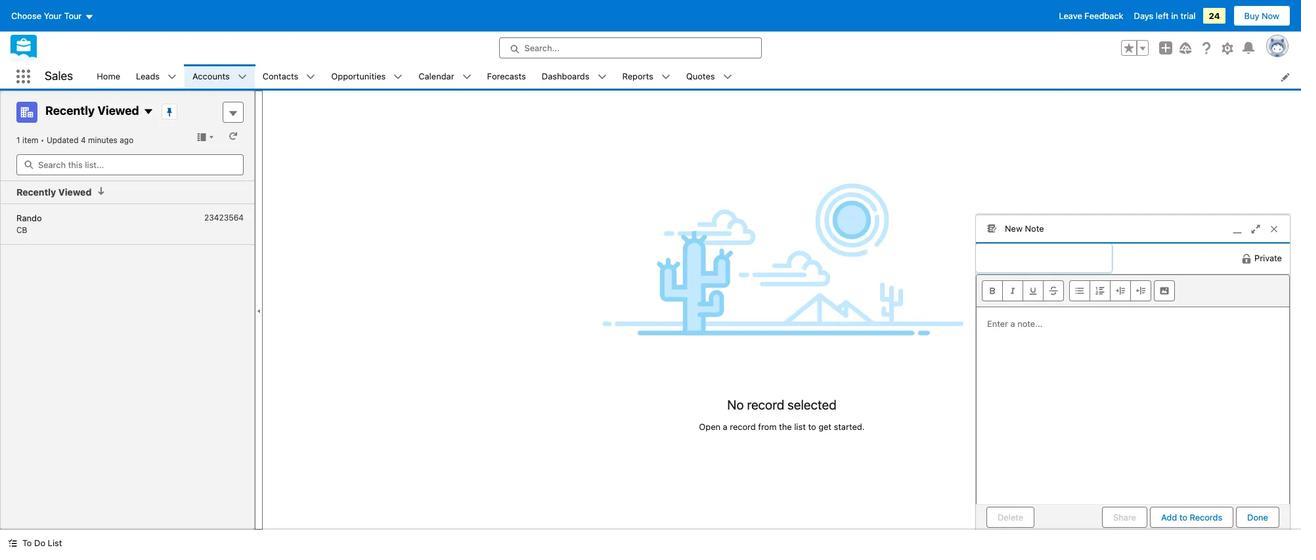 Task type: vqa. For each thing, say whether or not it's contained in the screenshot.
To in the left bottom of the page
yes



Task type: describe. For each thing, give the bounding box(es) containing it.
text default image inside 'new note' dialog
[[1242, 253, 1253, 264]]

text default image inside quotes list item
[[723, 73, 732, 82]]

text default image for reports
[[662, 73, 671, 82]]

private
[[1255, 253, 1283, 263]]

delete
[[998, 512, 1024, 523]]

to inside no record selected main content
[[809, 422, 817, 432]]

no record selected
[[728, 397, 837, 413]]

leave feedback
[[1060, 11, 1124, 21]]

now
[[1262, 11, 1280, 21]]

days left in trial
[[1135, 11, 1196, 21]]

trial
[[1181, 11, 1196, 21]]

format body element
[[1070, 280, 1152, 301]]

calendar list item
[[411, 64, 479, 89]]

choose your tour button
[[11, 5, 94, 26]]

add to records
[[1162, 512, 1223, 523]]

your
[[44, 11, 62, 21]]

text default image inside contacts list item
[[306, 73, 316, 82]]

1 vertical spatial recently viewed
[[16, 187, 92, 198]]

forecasts link
[[479, 64, 534, 89]]

23423564
[[204, 213, 244, 222]]

records
[[1190, 512, 1223, 523]]

new
[[1005, 223, 1023, 234]]

item
[[22, 135, 38, 145]]

leads list item
[[128, 64, 185, 89]]

add to records button
[[1151, 507, 1234, 528]]

quotes
[[687, 71, 715, 81]]

contacts list item
[[255, 64, 324, 89]]

1 vertical spatial viewed
[[58, 187, 92, 198]]

sales
[[45, 69, 73, 83]]

to do list button
[[0, 530, 70, 557]]

home
[[97, 71, 120, 81]]

text default image down 'leads' link
[[143, 107, 154, 117]]

note
[[1025, 223, 1045, 234]]

1 vertical spatial record
[[730, 422, 756, 432]]

left
[[1156, 11, 1170, 21]]

rando
[[16, 213, 42, 223]]

buy now button
[[1234, 5, 1291, 26]]

done button
[[1237, 507, 1280, 528]]

list containing home
[[89, 64, 1302, 89]]

text default image for accounts
[[238, 73, 247, 82]]

Compose text text field
[[977, 307, 1290, 504]]

text default image for calendar
[[462, 73, 472, 82]]

tour
[[64, 11, 82, 21]]

to
[[22, 538, 32, 549]]

choose
[[11, 11, 41, 21]]

•
[[41, 135, 44, 145]]

do
[[34, 538, 45, 549]]

in
[[1172, 11, 1179, 21]]

1
[[16, 135, 20, 145]]

new note dialog
[[976, 215, 1291, 538]]

updated
[[47, 135, 79, 145]]

text default image inside opportunities list item
[[394, 73, 403, 82]]

leads link
[[128, 64, 168, 89]]

text default image inside the leads list item
[[168, 73, 177, 82]]

leads
[[136, 71, 160, 81]]

a
[[723, 422, 728, 432]]

opportunities
[[331, 71, 386, 81]]

calendar link
[[411, 64, 462, 89]]

leave feedback link
[[1060, 11, 1124, 21]]

forecasts
[[487, 71, 526, 81]]

0 vertical spatial recently viewed
[[45, 104, 139, 118]]

list
[[795, 422, 806, 432]]

0 vertical spatial viewed
[[98, 104, 139, 118]]



Task type: locate. For each thing, give the bounding box(es) containing it.
to
[[809, 422, 817, 432], [1180, 512, 1188, 523]]

new note
[[1005, 223, 1045, 234]]

toolbar
[[977, 275, 1290, 307]]

delete status
[[987, 507, 1103, 528]]

dashboards link
[[534, 64, 598, 89]]

recently viewed
[[45, 104, 139, 118], [16, 187, 92, 198]]

text default image inside accounts list item
[[238, 73, 247, 82]]

format text element
[[982, 280, 1065, 301]]

2 text default image from the left
[[462, 73, 472, 82]]

recently viewed up rando
[[16, 187, 92, 198]]

recently
[[45, 104, 95, 118], [16, 187, 56, 198]]

recently up 1 item • updated 4 minutes ago
[[45, 104, 95, 118]]

0 horizontal spatial to
[[809, 422, 817, 432]]

None search field
[[16, 154, 244, 175]]

text default image
[[168, 73, 177, 82], [306, 73, 316, 82], [394, 73, 403, 82], [723, 73, 732, 82], [143, 107, 154, 117], [97, 187, 106, 196], [1242, 253, 1253, 264], [8, 539, 17, 548]]

recently viewed|accounts|list view element
[[0, 91, 255, 530]]

viewed down 1 item • updated 4 minutes ago
[[58, 187, 92, 198]]

none search field inside recently viewed|accounts|list view 'element'
[[16, 154, 244, 175]]

text default image
[[238, 73, 247, 82], [462, 73, 472, 82], [598, 73, 607, 82], [662, 73, 671, 82]]

0 vertical spatial to
[[809, 422, 817, 432]]

opportunities link
[[324, 64, 394, 89]]

opportunities list item
[[324, 64, 411, 89]]

buy now
[[1245, 11, 1280, 21]]

text default image left private
[[1242, 253, 1253, 264]]

group
[[1122, 40, 1149, 56]]

quotes list item
[[679, 64, 740, 89]]

no record selected main content
[[263, 91, 1302, 530]]

24
[[1209, 11, 1221, 21]]

search... button
[[499, 37, 762, 58]]

reports link
[[615, 64, 662, 89]]

home link
[[89, 64, 128, 89]]

started.
[[834, 422, 865, 432]]

text default image for dashboards
[[598, 73, 607, 82]]

text default image inside the calendar "list item"
[[462, 73, 472, 82]]

text default image inside reports list item
[[662, 73, 671, 82]]

text default image left calendar link
[[394, 73, 403, 82]]

add
[[1162, 512, 1178, 523]]

text default image down search recently viewed list view. search box
[[97, 187, 106, 196]]

delete button
[[987, 507, 1035, 528]]

to right "add"
[[1180, 512, 1188, 523]]

list
[[89, 64, 1302, 89]]

3 text default image from the left
[[598, 73, 607, 82]]

recently up rando
[[16, 187, 56, 198]]

leave
[[1060, 11, 1083, 21]]

1 vertical spatial recently
[[16, 187, 56, 198]]

viewed up ago
[[98, 104, 139, 118]]

0 vertical spatial recently
[[45, 104, 95, 118]]

text default image inside dashboards list item
[[598, 73, 607, 82]]

get
[[819, 422, 832, 432]]

to inside button
[[1180, 512, 1188, 523]]

contacts
[[263, 71, 299, 81]]

4
[[81, 135, 86, 145]]

dashboards
[[542, 71, 590, 81]]

toolbar inside 'new note' dialog
[[977, 275, 1290, 307]]

to right list
[[809, 422, 817, 432]]

accounts list item
[[185, 64, 255, 89]]

1 text default image from the left
[[238, 73, 247, 82]]

feedback
[[1085, 11, 1124, 21]]

text default image right calendar
[[462, 73, 472, 82]]

None text field
[[977, 244, 1113, 272]]

viewed
[[98, 104, 139, 118], [58, 187, 92, 198]]

open
[[699, 422, 721, 432]]

cb
[[16, 225, 27, 235]]

search...
[[525, 43, 560, 53]]

Search Recently Viewed list view. search field
[[16, 154, 244, 175]]

text default image right leads
[[168, 73, 177, 82]]

from
[[759, 422, 777, 432]]

open a record from the list to get started.
[[699, 422, 865, 432]]

selected
[[788, 397, 837, 413]]

text default image right quotes
[[723, 73, 732, 82]]

4 text default image from the left
[[662, 73, 671, 82]]

recently viewed status
[[16, 135, 47, 145]]

buy
[[1245, 11, 1260, 21]]

text default image left to
[[8, 539, 17, 548]]

no
[[728, 397, 744, 413]]

reports list item
[[615, 64, 679, 89]]

reports
[[623, 71, 654, 81]]

1 horizontal spatial to
[[1180, 512, 1188, 523]]

text default image right reports
[[662, 73, 671, 82]]

0 horizontal spatial viewed
[[58, 187, 92, 198]]

quotes link
[[679, 64, 723, 89]]

text default image inside to do list button
[[8, 539, 17, 548]]

recently viewed up 4 at the left top of the page
[[45, 104, 139, 118]]

list
[[48, 538, 62, 549]]

calendar
[[419, 71, 454, 81]]

dashboards list item
[[534, 64, 615, 89]]

1 vertical spatial to
[[1180, 512, 1188, 523]]

done
[[1248, 512, 1269, 523]]

choose your tour
[[11, 11, 82, 21]]

text default image right contacts
[[306, 73, 316, 82]]

accounts image
[[16, 102, 37, 123]]

record up from
[[747, 397, 785, 413]]

minutes
[[88, 135, 118, 145]]

1 item • updated 4 minutes ago
[[16, 135, 134, 145]]

contacts link
[[255, 64, 306, 89]]

to do list
[[22, 538, 62, 549]]

accounts link
[[185, 64, 238, 89]]

accounts
[[193, 71, 230, 81]]

0 vertical spatial record
[[747, 397, 785, 413]]

record right "a"
[[730, 422, 756, 432]]

days
[[1135, 11, 1154, 21]]

the
[[779, 422, 792, 432]]

text default image left reports link
[[598, 73, 607, 82]]

record
[[747, 397, 785, 413], [730, 422, 756, 432]]

1 horizontal spatial viewed
[[98, 104, 139, 118]]

text default image right accounts
[[238, 73, 247, 82]]

ago
[[120, 135, 134, 145]]



